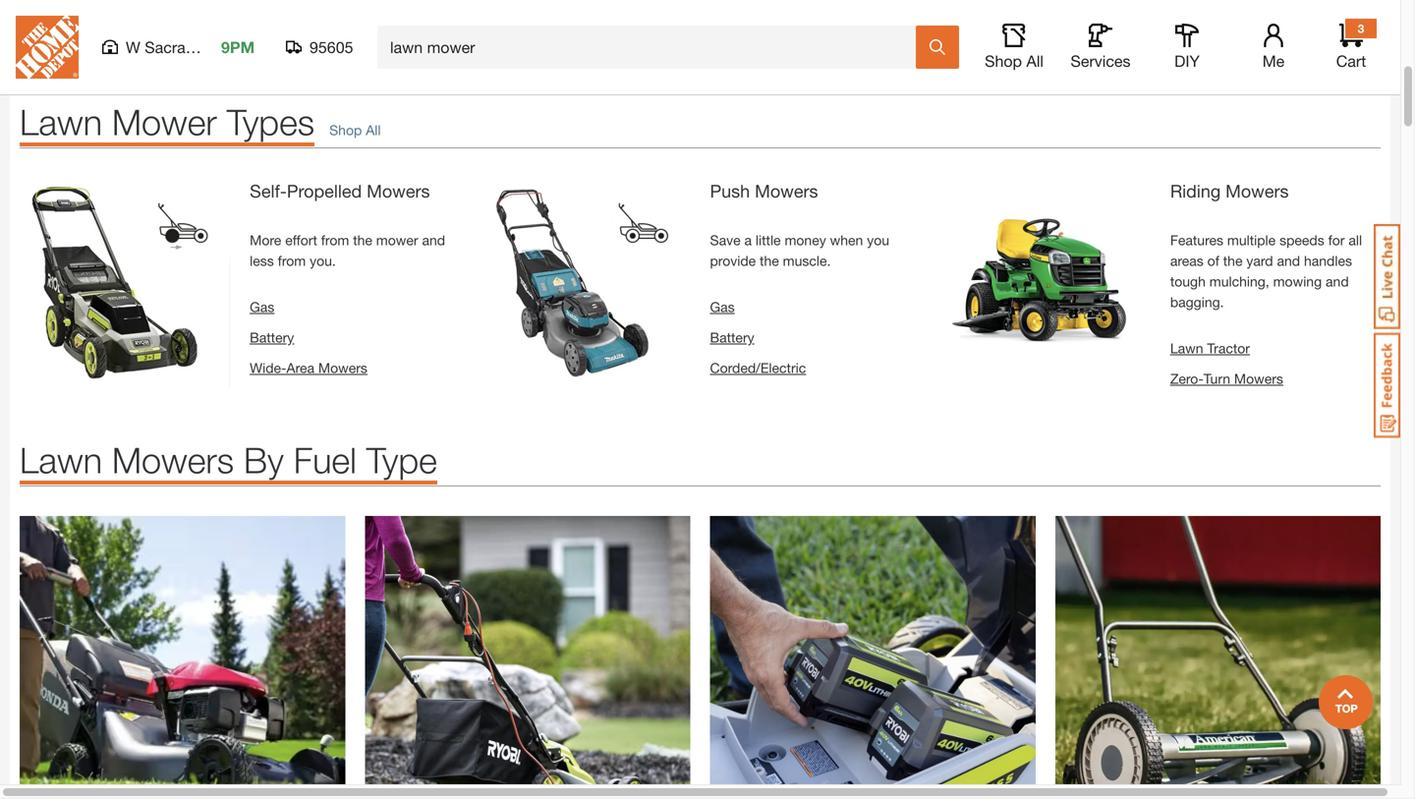 Task type: locate. For each thing, give the bounding box(es) containing it.
cart
[[1337, 52, 1367, 70]]

the inside save a little money when you provide the muscle.
[[760, 253, 779, 269]]

and inside more effort from the mower and less from you.
[[422, 232, 445, 248]]

mowers left by at bottom
[[112, 439, 234, 481]]

tough
[[1171, 273, 1206, 290]]

types
[[227, 101, 315, 143]]

less
[[250, 253, 274, 269]]

riding
[[1171, 180, 1221, 202]]

zero-turn mowers
[[1171, 371, 1284, 387]]

zero-turn mowers link
[[1171, 371, 1284, 387]]

from up you.
[[321, 232, 349, 248]]

battery link
[[250, 329, 294, 346], [710, 329, 755, 346]]

lawn mower types
[[20, 101, 315, 143]]

gas link down provide
[[710, 299, 735, 315]]

turn
[[1204, 371, 1231, 387]]

1 horizontal spatial shop
[[985, 52, 1023, 70]]

1 horizontal spatial battery
[[710, 329, 755, 346]]

1 horizontal spatial all
[[1027, 52, 1044, 70]]

shop all left "services"
[[985, 52, 1044, 70]]

0 vertical spatial all
[[1027, 52, 1044, 70]]

gas down provide
[[710, 299, 735, 315]]

sacramento
[[145, 38, 230, 57]]

the inside features multiple speeds for all areas of the yard and handles tough mulching, mowing and bagging.
[[1224, 253, 1243, 269]]

1 vertical spatial from
[[278, 253, 306, 269]]

shop up self-propelled mowers link
[[329, 122, 362, 138]]

2 gas link from the left
[[710, 299, 735, 315]]

w sacramento 9pm
[[126, 38, 255, 57]]

and right mower
[[422, 232, 445, 248]]

0 horizontal spatial gas link
[[250, 299, 275, 315]]

1 battery link from the left
[[250, 329, 294, 346]]

from down 'effort'
[[278, 253, 306, 269]]

0 horizontal spatial the
[[353, 232, 373, 248]]

1 horizontal spatial gas
[[710, 299, 735, 315]]

the
[[353, 232, 373, 248], [760, 253, 779, 269], [1224, 253, 1243, 269]]

diy
[[1175, 52, 1200, 70]]

0 horizontal spatial battery
[[250, 329, 294, 346]]

0 vertical spatial shop all
[[985, 52, 1044, 70]]

wide-area mowers
[[250, 360, 368, 376]]

of
[[1208, 253, 1220, 269]]

corded/electric link
[[710, 360, 806, 376]]

the right of
[[1224, 253, 1243, 269]]

muscle.
[[783, 253, 831, 269]]

me button
[[1243, 24, 1306, 71]]

live chat image
[[1375, 224, 1401, 329]]

1 vertical spatial all
[[366, 122, 381, 138]]

the left mower
[[353, 232, 373, 248]]

all
[[1027, 52, 1044, 70], [366, 122, 381, 138]]

0 horizontal spatial battery link
[[250, 329, 294, 346]]

wide-area mowers link
[[250, 360, 368, 376]]

95605 button
[[286, 37, 354, 57]]

battery link up the corded/electric "link"
[[710, 329, 755, 346]]

cart 3
[[1337, 22, 1367, 70]]

area
[[287, 360, 315, 376]]

mowers right area
[[318, 360, 368, 376]]

2 battery link from the left
[[710, 329, 755, 346]]

for
[[1329, 232, 1346, 248]]

mowers
[[367, 180, 430, 202], [755, 180, 819, 202], [1226, 180, 1289, 202], [318, 360, 368, 376], [1235, 371, 1284, 387], [112, 439, 234, 481]]

1 horizontal spatial shop all
[[985, 52, 1044, 70]]

2 vertical spatial lawn
[[20, 439, 102, 481]]

zero-
[[1171, 371, 1204, 387]]

1 horizontal spatial and
[[1278, 253, 1301, 269]]

1 horizontal spatial battery link
[[710, 329, 755, 346]]

shop all
[[985, 52, 1044, 70], [329, 122, 381, 138]]

2 horizontal spatial the
[[1224, 253, 1243, 269]]

gas for push
[[710, 299, 735, 315]]

2 vertical spatial and
[[1326, 273, 1350, 290]]

shop
[[985, 52, 1023, 70], [329, 122, 362, 138]]

all
[[1349, 232, 1363, 248]]

shop all up self-propelled mowers link
[[329, 122, 381, 138]]

2 gas from the left
[[710, 299, 735, 315]]

1 vertical spatial shop all
[[329, 122, 381, 138]]

from
[[321, 232, 349, 248], [278, 253, 306, 269]]

riding mowers link
[[1171, 180, 1289, 202]]

gas link down less
[[250, 299, 275, 315]]

0 vertical spatial and
[[422, 232, 445, 248]]

1 vertical spatial shop
[[329, 122, 362, 138]]

battery up the corded/electric "link"
[[710, 329, 755, 346]]

shop left "services"
[[985, 52, 1023, 70]]

gas
[[250, 299, 275, 315], [710, 299, 735, 315]]

more effort from the mower and less from you.
[[250, 232, 445, 269]]

1 gas link from the left
[[250, 299, 275, 315]]

all left "services"
[[1027, 52, 1044, 70]]

all up self-propelled mowers
[[366, 122, 381, 138]]

fuel
[[294, 439, 357, 481]]

1 vertical spatial lawn
[[1171, 340, 1204, 356]]

battery up wide-
[[250, 329, 294, 346]]

0 horizontal spatial gas
[[250, 299, 275, 315]]

mower
[[112, 101, 217, 143]]

1 horizontal spatial from
[[321, 232, 349, 248]]

battery link up wide-
[[250, 329, 294, 346]]

2 horizontal spatial and
[[1326, 273, 1350, 290]]

me
[[1263, 52, 1285, 70]]

lawn
[[20, 101, 102, 143], [1171, 340, 1204, 356], [20, 439, 102, 481]]

multiple
[[1228, 232, 1276, 248]]

lawn for lawn mowers by fuel type
[[20, 439, 102, 481]]

1 horizontal spatial gas link
[[710, 299, 735, 315]]

1 horizontal spatial the
[[760, 253, 779, 269]]

and down handles
[[1326, 273, 1350, 290]]

battery
[[250, 329, 294, 346], [710, 329, 755, 346]]

0 vertical spatial lawn
[[20, 101, 102, 143]]

gas down less
[[250, 299, 275, 315]]

0 horizontal spatial and
[[422, 232, 445, 248]]

1 battery from the left
[[250, 329, 294, 346]]

and up mowing
[[1278, 253, 1301, 269]]

0 vertical spatial shop
[[985, 52, 1023, 70]]

and
[[422, 232, 445, 248], [1278, 253, 1301, 269], [1326, 273, 1350, 290]]

mowers up mower
[[367, 180, 430, 202]]

2 battery from the left
[[710, 329, 755, 346]]

0 horizontal spatial all
[[366, 122, 381, 138]]

1 gas from the left
[[250, 299, 275, 315]]

the down little
[[760, 253, 779, 269]]

w
[[126, 38, 140, 57]]

you
[[867, 232, 890, 248]]

9pm
[[221, 38, 255, 57]]

shop all inside button
[[985, 52, 1044, 70]]

image image
[[20, 0, 1381, 51], [20, 516, 345, 799], [365, 516, 691, 799], [710, 516, 1036, 799], [1056, 516, 1381, 799]]

gas link
[[250, 299, 275, 315], [710, 299, 735, 315]]

1 vertical spatial and
[[1278, 253, 1301, 269]]

effort
[[285, 232, 317, 248]]



Task type: vqa. For each thing, say whether or not it's contained in the screenshot.
Order
no



Task type: describe. For each thing, give the bounding box(es) containing it.
lawn tractor
[[1171, 340, 1251, 356]]

riding mowers
[[1171, 180, 1289, 202]]

services button
[[1070, 24, 1133, 71]]

shop all link
[[315, 120, 381, 141]]

areas
[[1171, 253, 1204, 269]]

the for push
[[760, 253, 779, 269]]

self-
[[250, 180, 287, 202]]

push mowers link
[[710, 180, 819, 202]]

lawn for lawn tractor
[[1171, 340, 1204, 356]]

little
[[756, 232, 781, 248]]

bagging.
[[1171, 294, 1225, 310]]

by
[[244, 439, 284, 481]]

mulching,
[[1210, 273, 1270, 290]]

self-propelled mowers
[[250, 180, 430, 202]]

all inside "shop all" button
[[1027, 52, 1044, 70]]

save a little money when you provide the muscle.
[[710, 232, 890, 269]]

tractor
[[1208, 340, 1251, 356]]

you.
[[310, 253, 336, 269]]

features
[[1171, 232, 1224, 248]]

0 vertical spatial from
[[321, 232, 349, 248]]

mowers up little
[[755, 180, 819, 202]]

mowing
[[1274, 273, 1323, 290]]

corded/electric
[[710, 360, 806, 376]]

diy button
[[1156, 24, 1219, 71]]

self propelled mower image
[[20, 178, 230, 389]]

lawn tractor link
[[1171, 340, 1251, 356]]

3
[[1358, 22, 1365, 35]]

battery link for self-
[[250, 329, 294, 346]]

save
[[710, 232, 741, 248]]

lawn for lawn mower types
[[20, 101, 102, 143]]

the inside more effort from the mower and less from you.
[[353, 232, 373, 248]]

gas for self-
[[250, 299, 275, 315]]

shop all button
[[983, 24, 1046, 71]]

0 horizontal spatial shop
[[329, 122, 362, 138]]

mower
[[376, 232, 418, 248]]

push mowers
[[710, 180, 819, 202]]

feedback link image
[[1375, 332, 1401, 439]]

push
[[710, 180, 750, 202]]

when
[[830, 232, 864, 248]]

0 horizontal spatial shop all
[[329, 122, 381, 138]]

wide-
[[250, 360, 287, 376]]

lawn mowers by fuel type
[[20, 439, 437, 481]]

more
[[250, 232, 282, 248]]

mowers right turn
[[1235, 371, 1284, 387]]

the for riding
[[1224, 253, 1243, 269]]

money
[[785, 232, 827, 248]]

battery for self-
[[250, 329, 294, 346]]

the home depot logo image
[[16, 16, 79, 79]]

provide
[[710, 253, 756, 269]]

speeds
[[1280, 232, 1325, 248]]

handles
[[1305, 253, 1353, 269]]

mowers up multiple
[[1226, 180, 1289, 202]]

What can we help you find today? search field
[[390, 27, 915, 68]]

0 horizontal spatial from
[[278, 253, 306, 269]]

services
[[1071, 52, 1131, 70]]

95605
[[310, 38, 353, 57]]

battery link for push
[[710, 329, 755, 346]]

shop inside button
[[985, 52, 1023, 70]]

self-propelled mowers link
[[250, 180, 430, 202]]

push mowers image
[[480, 178, 691, 389]]

a
[[745, 232, 752, 248]]

battery for push
[[710, 329, 755, 346]]

riding mower image
[[941, 178, 1151, 389]]

features multiple speeds for all areas of the yard and handles tough mulching, mowing and bagging.
[[1171, 232, 1363, 310]]

gas link for push mowers
[[710, 299, 735, 315]]

type
[[367, 439, 437, 481]]

gas link for self-propelled mowers
[[250, 299, 275, 315]]

yard
[[1247, 253, 1274, 269]]

all inside "shop all" link
[[366, 122, 381, 138]]

propelled
[[287, 180, 362, 202]]



